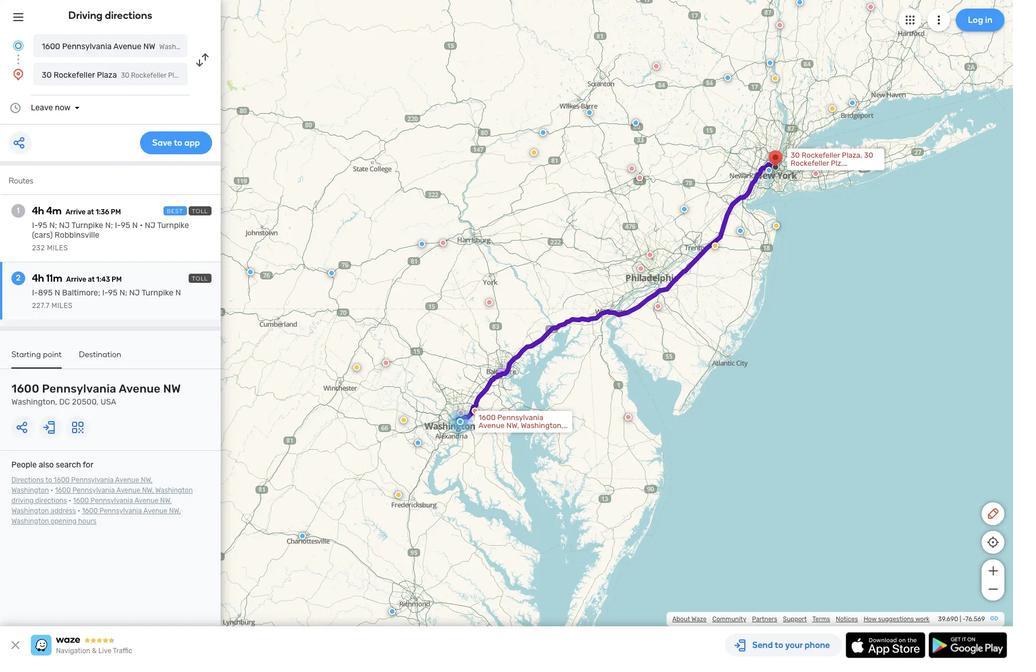 Task type: vqa. For each thing, say whether or not it's contained in the screenshot.
W for Village
no



Task type: describe. For each thing, give the bounding box(es) containing it.
39.690 | -76.569
[[939, 616, 986, 624]]

miles inside i-895 n baltimore; i-95 n; nj turnpike n 227.7 miles
[[52, 302, 73, 310]]

destination button
[[79, 350, 121, 368]]

partners
[[753, 616, 778, 624]]

1600 pennsylvania avenue nw, washington driving directions link
[[11, 487, 193, 505]]

1600 inside directions to 1600 pennsylvania avenue nw, washington
[[54, 477, 70, 485]]

washington, for nw
[[11, 398, 57, 407]]

for
[[83, 461, 94, 470]]

arrive for 4h 4m
[[66, 208, 86, 216]]

notices link
[[837, 616, 859, 624]]

nw, for 1600 pennsylvania avenue nw, washington address
[[160, 497, 172, 505]]

n inside 'i-95 n; nj turnpike n; i-95 n • nj turnpike (cars) robbinsville 232 miles'
[[132, 221, 138, 231]]

4h 11m arrive at 1:43 pm
[[32, 272, 122, 285]]

1600 pennsylvania avenue nw
[[42, 42, 155, 51]]

2 toll from the top
[[192, 276, 208, 283]]

zoom in image
[[987, 565, 1001, 578]]

live
[[98, 648, 112, 656]]

washington inside directions to 1600 pennsylvania avenue nw, washington
[[11, 487, 49, 495]]

now
[[55, 103, 71, 113]]

1600 for 1600 pennsylvania avenue nw, washington driving directions
[[55, 487, 71, 495]]

how
[[864, 616, 877, 624]]

location image
[[11, 68, 25, 81]]

pennsylvania for 1600 pennsylvania avenue nw
[[62, 42, 112, 51]]

0 horizontal spatial 95
[[38, 221, 47, 231]]

navigation & live traffic
[[56, 648, 132, 656]]

directions to 1600 pennsylvania avenue nw, washington link
[[11, 477, 153, 495]]

20500, for nw,
[[491, 430, 516, 438]]

dc for nw
[[59, 398, 70, 407]]

nw, for 1600 pennsylvania avenue nw, washington driving directions
[[142, 487, 154, 495]]

people also search for
[[11, 461, 94, 470]]

i- up "232"
[[32, 221, 38, 231]]

pennsylvania for 1600 pennsylvania avenue nw, washington, dc 20500, usa
[[498, 414, 544, 422]]

0 horizontal spatial n;
[[49, 221, 57, 231]]

pennsylvania inside directions to 1600 pennsylvania avenue nw, washington
[[71, 477, 114, 485]]

232
[[32, 244, 45, 252]]

i- down "1:43"
[[102, 288, 108, 298]]

x image
[[9, 639, 22, 653]]

pencil image
[[987, 508, 1001, 521]]

pennsylvania for 1600 pennsylvania avenue nw, washington driving directions
[[72, 487, 115, 495]]

leave now
[[31, 103, 71, 113]]

destination
[[79, 350, 121, 360]]

washington for 1600 pennsylvania avenue nw, washington driving directions
[[155, 487, 193, 495]]

terms
[[813, 616, 831, 624]]

starting
[[11, 350, 41, 360]]

pennsylvania for 1600 pennsylvania avenue nw, washington address
[[91, 497, 133, 505]]

baltimore;
[[62, 288, 100, 298]]

227.7
[[32, 302, 50, 310]]

0 horizontal spatial nj
[[59, 221, 70, 231]]

avenue for 1600 pennsylvania avenue nw, washington, dc 20500, usa
[[479, 422, 505, 430]]

directions
[[11, 477, 44, 485]]

30 rockefeller plaza button
[[33, 63, 188, 86]]

arrive for 4h 11m
[[66, 276, 86, 284]]

about waze link
[[673, 616, 707, 624]]

0 vertical spatial directions
[[105, 9, 152, 22]]

usa for nw,
[[517, 430, 532, 438]]

link image
[[990, 615, 1000, 624]]

how suggestions work link
[[864, 616, 930, 624]]

2 horizontal spatial nj
[[145, 221, 156, 231]]

driving
[[68, 9, 103, 22]]

washington for 1600 pennsylvania avenue nw, washington address
[[11, 508, 49, 516]]

1 horizontal spatial n;
[[105, 221, 113, 231]]

1600 for 1600 pennsylvania avenue nw, washington opening hours
[[82, 508, 98, 516]]

nw, inside directions to 1600 pennsylvania avenue nw, washington
[[141, 477, 153, 485]]

pm for 4m
[[111, 208, 121, 216]]

pm for 11m
[[112, 276, 122, 284]]

i- up 227.7
[[32, 288, 38, 298]]

1600 pennsylvania avenue nw, washington address link
[[11, 497, 172, 516]]

support link
[[784, 616, 807, 624]]

driving directions
[[68, 9, 152, 22]]

turnpike inside i-895 n baltimore; i-95 n; nj turnpike n 227.7 miles
[[142, 288, 174, 298]]

people
[[11, 461, 37, 470]]

robbinsville
[[55, 231, 100, 240]]

nj inside i-895 n baltimore; i-95 n; nj turnpike n 227.7 miles
[[129, 288, 140, 298]]

directions to 1600 pennsylvania avenue nw, washington
[[11, 477, 153, 495]]

|
[[961, 616, 962, 624]]

rockefeller
[[54, 70, 95, 80]]

avenue for 1600 pennsylvania avenue nw, washington opening hours
[[143, 508, 168, 516]]

usa for nw
[[101, 398, 116, 407]]

address
[[51, 508, 76, 516]]

current location image
[[11, 39, 25, 53]]

best
[[167, 208, 183, 215]]

76.569
[[966, 616, 986, 624]]



Task type: locate. For each thing, give the bounding box(es) containing it.
4h
[[32, 205, 44, 217], [32, 272, 44, 285]]

1600 for 1600 pennsylvania avenue nw washington, dc 20500, usa
[[11, 382, 39, 396]]

1 vertical spatial pm
[[112, 276, 122, 284]]

i- left •
[[115, 221, 121, 231]]

about
[[673, 616, 691, 624]]

2 4h from the top
[[32, 272, 44, 285]]

1 vertical spatial at
[[88, 276, 95, 284]]

0 vertical spatial usa
[[101, 398, 116, 407]]

20500, inside '1600 pennsylvania avenue nw, washington, dc 20500, usa'
[[491, 430, 516, 438]]

opening
[[51, 518, 77, 526]]

0 horizontal spatial n
[[55, 288, 60, 298]]

1600 pennsylvania avenue nw, washington driving directions
[[11, 487, 193, 505]]

1600 pennsylvania avenue nw, washington, dc 20500, usa
[[479, 414, 564, 438]]

nw for 1600 pennsylvania avenue nw
[[143, 42, 155, 51]]

nw, inside 1600 pennsylvania avenue nw, washington address
[[160, 497, 172, 505]]

4h left 11m
[[32, 272, 44, 285]]

nw, inside 1600 pennsylvania avenue nw, washington driving directions
[[142, 487, 154, 495]]

1 vertical spatial directions
[[35, 497, 67, 505]]

4h for 4h 11m
[[32, 272, 44, 285]]

&
[[92, 648, 97, 656]]

pm
[[111, 208, 121, 216], [112, 276, 122, 284]]

zoom out image
[[987, 583, 1001, 597]]

terms link
[[813, 616, 831, 624]]

1 horizontal spatial nw
[[163, 382, 181, 396]]

1600 inside 1600 pennsylvania avenue nw, washington opening hours
[[82, 508, 98, 516]]

1 vertical spatial 4h
[[32, 272, 44, 285]]

4h for 4h 4m
[[32, 205, 44, 217]]

1600 pennsylvania avenue nw, washington address
[[11, 497, 172, 516]]

starting point
[[11, 350, 62, 360]]

at
[[87, 208, 94, 216], [88, 276, 95, 284]]

1 toll from the top
[[192, 208, 208, 215]]

95 inside i-895 n baltimore; i-95 n; nj turnpike n 227.7 miles
[[108, 288, 118, 298]]

arrive up the baltimore;
[[66, 276, 86, 284]]

n; right the baltimore;
[[120, 288, 127, 298]]

1 horizontal spatial 20500,
[[491, 430, 516, 438]]

support
[[784, 616, 807, 624]]

1 vertical spatial nw
[[163, 382, 181, 396]]

1 4h from the top
[[32, 205, 44, 217]]

n;
[[49, 221, 57, 231], [105, 221, 113, 231], [120, 288, 127, 298]]

1
[[17, 206, 20, 216]]

0 vertical spatial pm
[[111, 208, 121, 216]]

pennsylvania for 1600 pennsylvania avenue nw washington, dc 20500, usa
[[42, 382, 116, 396]]

4m
[[46, 205, 62, 217]]

0 vertical spatial at
[[87, 208, 94, 216]]

1:43
[[96, 276, 110, 284]]

avenue for 1600 pennsylvania avenue nw washington, dc 20500, usa
[[119, 382, 161, 396]]

washington, inside '1600 pennsylvania avenue nw, washington, dc 20500, usa'
[[521, 422, 564, 430]]

0 horizontal spatial 20500,
[[72, 398, 99, 407]]

1 horizontal spatial n
[[132, 221, 138, 231]]

nj right •
[[145, 221, 156, 231]]

1 vertical spatial dc
[[479, 430, 489, 438]]

directions
[[105, 9, 152, 22], [35, 497, 67, 505]]

dc for nw,
[[479, 430, 489, 438]]

nj right the baltimore;
[[129, 288, 140, 298]]

road closed image
[[653, 63, 660, 70], [637, 175, 644, 181], [440, 240, 447, 247], [486, 299, 493, 306], [655, 303, 662, 310], [458, 410, 465, 417]]

washington for 1600 pennsylvania avenue nw, washington opening hours
[[11, 518, 49, 526]]

community link
[[713, 616, 747, 624]]

washington, inside 1600 pennsylvania avenue nw washington, dc 20500, usa
[[11, 398, 57, 407]]

directions inside 1600 pennsylvania avenue nw, washington driving directions
[[35, 497, 67, 505]]

at for 11m
[[88, 276, 95, 284]]

directions up address
[[35, 497, 67, 505]]

i-895 n baltimore; i-95 n; nj turnpike n 227.7 miles
[[32, 288, 181, 310]]

0 vertical spatial miles
[[47, 244, 68, 252]]

usa inside '1600 pennsylvania avenue nw, washington, dc 20500, usa'
[[517, 430, 532, 438]]

miles down 895
[[52, 302, 73, 310]]

at inside 4h 4m arrive at 1:36 pm
[[87, 208, 94, 216]]

arrive inside 4h 11m arrive at 1:43 pm
[[66, 276, 86, 284]]

20500, for nw
[[72, 398, 99, 407]]

washington, for nw,
[[521, 422, 564, 430]]

avenue for 1600 pennsylvania avenue nw, washington driving directions
[[116, 487, 140, 495]]

0 vertical spatial nw
[[143, 42, 155, 51]]

95 left •
[[121, 221, 130, 231]]

pm right 1:36
[[111, 208, 121, 216]]

suggestions
[[879, 616, 915, 624]]

pennsylvania inside '1600 pennsylvania avenue nw, washington, dc 20500, usa'
[[498, 414, 544, 422]]

nw inside 'button'
[[143, 42, 155, 51]]

1 vertical spatial arrive
[[66, 276, 86, 284]]

dc inside '1600 pennsylvania avenue nw, washington, dc 20500, usa'
[[479, 430, 489, 438]]

i-95 n; nj turnpike n; i-95 n • nj turnpike (cars) robbinsville 232 miles
[[32, 221, 189, 252]]

hazard image
[[531, 149, 538, 156], [774, 223, 780, 229], [354, 364, 360, 371], [401, 417, 407, 424]]

at left 1:36
[[87, 208, 94, 216]]

pennsylvania inside 1600 pennsylvania avenue nw, washington opening hours
[[100, 508, 142, 516]]

20500, inside 1600 pennsylvania avenue nw washington, dc 20500, usa
[[72, 398, 99, 407]]

nw, inside '1600 pennsylvania avenue nw, washington, dc 20500, usa'
[[507, 422, 520, 430]]

0 vertical spatial dc
[[59, 398, 70, 407]]

1600 pennsylvania avenue nw washington, dc 20500, usa
[[11, 382, 181, 407]]

about waze community partners support terms notices how suggestions work
[[673, 616, 930, 624]]

avenue inside '1600 pennsylvania avenue nw, washington, dc 20500, usa'
[[479, 422, 505, 430]]

1 horizontal spatial washington,
[[521, 422, 564, 430]]

4h left 4m
[[32, 205, 44, 217]]

at left "1:43"
[[88, 276, 95, 284]]

dc
[[59, 398, 70, 407], [479, 430, 489, 438]]

avenue inside directions to 1600 pennsylvania avenue nw, washington
[[115, 477, 139, 485]]

pennsylvania
[[62, 42, 112, 51], [42, 382, 116, 396], [498, 414, 544, 422], [71, 477, 114, 485], [72, 487, 115, 495], [91, 497, 133, 505], [100, 508, 142, 516]]

notices
[[837, 616, 859, 624]]

road closed image
[[868, 3, 875, 10], [777, 22, 784, 29], [629, 165, 636, 172], [813, 171, 820, 177], [647, 252, 654, 259], [638, 265, 645, 272], [383, 360, 390, 367], [472, 408, 479, 415], [625, 414, 632, 421]]

0 vertical spatial 20500,
[[72, 398, 99, 407]]

pennsylvania inside 'button'
[[62, 42, 112, 51]]

washington inside 1600 pennsylvania avenue nw, washington address
[[11, 508, 49, 516]]

30
[[42, 70, 52, 80]]

avenue inside 1600 pennsylvania avenue nw, washington driving directions
[[116, 487, 140, 495]]

usa
[[101, 398, 116, 407], [517, 430, 532, 438]]

toll
[[192, 208, 208, 215], [192, 276, 208, 283]]

avenue inside 1600 pennsylvania avenue nw, washington opening hours
[[143, 508, 168, 516]]

pennsylvania inside 1600 pennsylvania avenue nw, washington driving directions
[[72, 487, 115, 495]]

1 vertical spatial washington,
[[521, 422, 564, 430]]

1 vertical spatial usa
[[517, 430, 532, 438]]

miles inside 'i-95 n; nj turnpike n; i-95 n • nj turnpike (cars) robbinsville 232 miles'
[[47, 244, 68, 252]]

1600 inside '1600 pennsylvania avenue nw, washington, dc 20500, usa'
[[479, 414, 496, 422]]

arrive inside 4h 4m arrive at 1:36 pm
[[66, 208, 86, 216]]

arrive right 4m
[[66, 208, 86, 216]]

partners link
[[753, 616, 778, 624]]

n; down 1:36
[[105, 221, 113, 231]]

nw,
[[507, 422, 520, 430], [141, 477, 153, 485], [142, 487, 154, 495], [160, 497, 172, 505], [169, 508, 181, 516]]

n; down 4m
[[49, 221, 57, 231]]

nw inside 1600 pennsylvania avenue nw washington, dc 20500, usa
[[163, 382, 181, 396]]

nw
[[143, 42, 155, 51], [163, 382, 181, 396]]

895
[[38, 288, 53, 298]]

2 horizontal spatial n
[[176, 288, 181, 298]]

also
[[39, 461, 54, 470]]

point
[[43, 350, 62, 360]]

1:36
[[96, 208, 109, 216]]

search
[[56, 461, 81, 470]]

1600 inside 'button'
[[42, 42, 60, 51]]

nj
[[59, 221, 70, 231], [145, 221, 156, 231], [129, 288, 140, 298]]

•
[[140, 221, 143, 231]]

-
[[964, 616, 966, 624]]

30 rockefeller plaza
[[42, 70, 117, 80]]

miles right "232"
[[47, 244, 68, 252]]

nw, inside 1600 pennsylvania avenue nw, washington opening hours
[[169, 508, 181, 516]]

1600 inside 1600 pennsylvania avenue nw, washington driving directions
[[55, 487, 71, 495]]

at inside 4h 11m arrive at 1:43 pm
[[88, 276, 95, 284]]

1 vertical spatial toll
[[192, 276, 208, 283]]

1 horizontal spatial dc
[[479, 430, 489, 438]]

2 horizontal spatial 95
[[121, 221, 130, 231]]

20500,
[[72, 398, 99, 407], [491, 430, 516, 438]]

95 down 4m
[[38, 221, 47, 231]]

1 vertical spatial 20500,
[[491, 430, 516, 438]]

nw, for 1600 pennsylvania avenue nw, washington, dc 20500, usa
[[507, 422, 520, 430]]

2
[[16, 274, 21, 283]]

leave
[[31, 103, 53, 113]]

39.690
[[939, 616, 959, 624]]

n; inside i-895 n baltimore; i-95 n; nj turnpike n 227.7 miles
[[120, 288, 127, 298]]

1600
[[42, 42, 60, 51], [11, 382, 39, 396], [479, 414, 496, 422], [54, 477, 70, 485], [55, 487, 71, 495], [73, 497, 89, 505], [82, 508, 98, 516]]

0 vertical spatial 4h
[[32, 205, 44, 217]]

1 horizontal spatial directions
[[105, 9, 152, 22]]

washington,
[[11, 398, 57, 407], [521, 422, 564, 430]]

nw, for 1600 pennsylvania avenue nw, washington opening hours
[[169, 508, 181, 516]]

police image
[[725, 74, 732, 81], [850, 100, 857, 106], [586, 109, 593, 116], [633, 120, 640, 126], [681, 206, 688, 213], [328, 270, 335, 277], [299, 533, 306, 540], [389, 609, 396, 616]]

(cars)
[[32, 231, 53, 240]]

miles
[[47, 244, 68, 252], [52, 302, 73, 310]]

traffic
[[113, 648, 132, 656]]

95 down "1:43"
[[108, 288, 118, 298]]

nw for 1600 pennsylvania avenue nw washington, dc 20500, usa
[[163, 382, 181, 396]]

arrive
[[66, 208, 86, 216], [66, 276, 86, 284]]

to
[[45, 477, 52, 485]]

1600 inside 1600 pennsylvania avenue nw, washington address
[[73, 497, 89, 505]]

nj down 4m
[[59, 221, 70, 231]]

pennsylvania inside 1600 pennsylvania avenue nw, washington address
[[91, 497, 133, 505]]

waze
[[692, 616, 707, 624]]

dc inside 1600 pennsylvania avenue nw washington, dc 20500, usa
[[59, 398, 70, 407]]

avenue inside 1600 pennsylvania avenue nw, washington address
[[135, 497, 159, 505]]

starting point button
[[11, 350, 62, 369]]

avenue
[[113, 42, 141, 51], [119, 382, 161, 396], [479, 422, 505, 430], [115, 477, 139, 485], [116, 487, 140, 495], [135, 497, 159, 505], [143, 508, 168, 516]]

hours
[[78, 518, 97, 526]]

directions up 1600 pennsylvania avenue nw 'button'
[[105, 9, 152, 22]]

95
[[38, 221, 47, 231], [121, 221, 130, 231], [108, 288, 118, 298]]

police image
[[797, 0, 804, 6], [767, 60, 774, 66], [540, 129, 547, 136], [878, 148, 885, 155], [766, 167, 773, 174], [738, 228, 744, 235], [419, 241, 426, 248], [247, 269, 254, 276], [415, 440, 422, 447]]

pm right "1:43"
[[112, 276, 122, 284]]

0 horizontal spatial dc
[[59, 398, 70, 407]]

routes
[[9, 176, 33, 186]]

0 vertical spatial toll
[[192, 208, 208, 215]]

1600 for 1600 pennsylvania avenue nw
[[42, 42, 60, 51]]

0 horizontal spatial usa
[[101, 398, 116, 407]]

1 horizontal spatial usa
[[517, 430, 532, 438]]

0 horizontal spatial washington,
[[11, 398, 57, 407]]

1600 inside 1600 pennsylvania avenue nw washington, dc 20500, usa
[[11, 382, 39, 396]]

pm inside 4h 4m arrive at 1:36 pm
[[111, 208, 121, 216]]

1 vertical spatial miles
[[52, 302, 73, 310]]

0 horizontal spatial directions
[[35, 497, 67, 505]]

1600 pennsylvania avenue nw button
[[33, 34, 188, 57]]

avenue for 1600 pennsylvania avenue nw
[[113, 42, 141, 51]]

pm inside 4h 11m arrive at 1:43 pm
[[112, 276, 122, 284]]

1600 pennsylvania avenue nw, washington opening hours
[[11, 508, 181, 526]]

0 vertical spatial washington,
[[11, 398, 57, 407]]

driving
[[11, 497, 34, 505]]

1 horizontal spatial nj
[[129, 288, 140, 298]]

hazard image
[[772, 75, 779, 82], [830, 105, 837, 112], [712, 243, 719, 249], [395, 492, 402, 499]]

pennsylvania inside 1600 pennsylvania avenue nw washington, dc 20500, usa
[[42, 382, 116, 396]]

2 horizontal spatial n;
[[120, 288, 127, 298]]

washington inside 1600 pennsylvania avenue nw, washington driving directions
[[155, 487, 193, 495]]

turnpike
[[71, 221, 103, 231], [157, 221, 189, 231], [142, 288, 174, 298]]

clock image
[[9, 101, 22, 115]]

0 horizontal spatial nw
[[143, 42, 155, 51]]

i-
[[32, 221, 38, 231], [115, 221, 121, 231], [32, 288, 38, 298], [102, 288, 108, 298]]

1600 for 1600 pennsylvania avenue nw, washington, dc 20500, usa
[[479, 414, 496, 422]]

0 vertical spatial arrive
[[66, 208, 86, 216]]

11m
[[46, 272, 62, 285]]

work
[[916, 616, 930, 624]]

1 horizontal spatial 95
[[108, 288, 118, 298]]

avenue for 1600 pennsylvania avenue nw, washington address
[[135, 497, 159, 505]]

avenue inside 'button'
[[113, 42, 141, 51]]

community
[[713, 616, 747, 624]]

navigation
[[56, 648, 90, 656]]

1600 for 1600 pennsylvania avenue nw, washington address
[[73, 497, 89, 505]]

plaza
[[97, 70, 117, 80]]

1600 pennsylvania avenue nw, washington opening hours link
[[11, 508, 181, 526]]

avenue inside 1600 pennsylvania avenue nw washington, dc 20500, usa
[[119, 382, 161, 396]]

at for 4m
[[87, 208, 94, 216]]

pennsylvania for 1600 pennsylvania avenue nw, washington opening hours
[[100, 508, 142, 516]]

usa inside 1600 pennsylvania avenue nw washington, dc 20500, usa
[[101, 398, 116, 407]]

4h 4m arrive at 1:36 pm
[[32, 205, 121, 217]]

washington inside 1600 pennsylvania avenue nw, washington opening hours
[[11, 518, 49, 526]]



